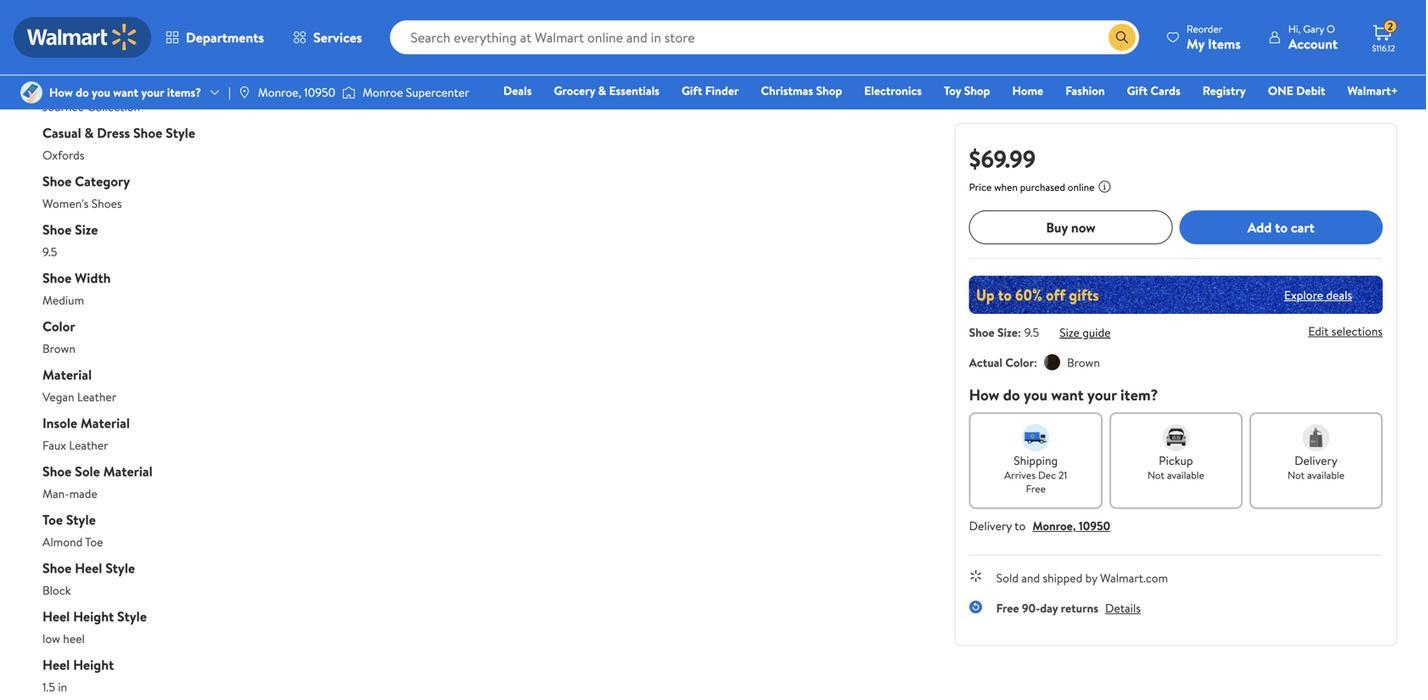 Task type: locate. For each thing, give the bounding box(es) containing it.
buy
[[1046, 218, 1068, 237]]

1 horizontal spatial :
[[1034, 355, 1038, 371]]

toy shop
[[944, 82, 990, 99]]

1 vertical spatial your
[[1088, 385, 1117, 406]]

monroe, 10950 button
[[1033, 518, 1111, 535]]

10950
[[304, 84, 336, 101], [1079, 518, 1111, 535]]

height up heel
[[73, 608, 114, 626]]

category
[[75, 172, 130, 191]]

you
[[92, 84, 110, 101], [1024, 385, 1048, 406]]

heel
[[63, 631, 85, 647]]

services button
[[279, 17, 377, 58]]

material right sole
[[103, 462, 153, 481]]

0 vertical spatial monroe,
[[258, 84, 301, 101]]

1 horizontal spatial shop
[[964, 82, 990, 99]]

1 horizontal spatial to
[[1275, 218, 1288, 237]]

0 vertical spatial you
[[92, 84, 110, 101]]

0 horizontal spatial monroe,
[[258, 84, 301, 101]]

Search search field
[[390, 20, 1139, 54]]

leather right vegan
[[77, 389, 116, 405]]

 image left the brand
[[20, 82, 42, 104]]

gift finder link
[[674, 82, 747, 100]]

not inside pickup not available
[[1148, 468, 1165, 483]]

0 horizontal spatial to
[[1015, 518, 1026, 535]]

want down size guide
[[1052, 385, 1084, 406]]

deals link
[[496, 82, 540, 100]]

gift left cards
[[1127, 82, 1148, 99]]

free down shipping
[[1026, 482, 1046, 496]]

you right journee
[[92, 84, 110, 101]]

to left cart
[[1275, 218, 1288, 237]]

hi, gary o account
[[1289, 22, 1338, 53]]

2 horizontal spatial size
[[1060, 324, 1080, 341]]

do for how do you want your items?
[[76, 84, 89, 101]]

home link
[[1005, 82, 1051, 100]]

toe
[[42, 511, 63, 529], [85, 534, 103, 551]]

0 vertical spatial delivery
[[1295, 453, 1338, 469]]

material up vegan
[[42, 366, 92, 384]]

arrives
[[1005, 468, 1036, 483]]

0 vertical spatial material
[[42, 366, 92, 384]]

|
[[228, 84, 231, 101]]

heel up low
[[42, 608, 70, 626]]

2 shop from the left
[[964, 82, 990, 99]]

10950 down "services" popup button on the top
[[304, 84, 336, 101]]

material
[[42, 366, 92, 384], [81, 414, 130, 433], [103, 462, 153, 481]]

gift left finder
[[682, 82, 703, 99]]

to down 'arrives'
[[1015, 518, 1026, 535]]

21
[[1059, 468, 1068, 483]]

want
[[113, 84, 138, 101], [1052, 385, 1084, 406]]

registry
[[1203, 82, 1246, 99]]

0 vertical spatial your
[[141, 84, 164, 101]]

1 vertical spatial to
[[1015, 518, 1026, 535]]

1 vertical spatial height
[[73, 656, 114, 675]]

search icon image
[[1116, 31, 1129, 44]]

0 horizontal spatial size
[[75, 220, 98, 239]]

women's
[[42, 195, 89, 212]]

your
[[141, 84, 164, 101], [1088, 385, 1117, 406]]

& right grocery
[[598, 82, 606, 99]]

want for items?
[[113, 84, 138, 101]]

0 vertical spatial color
[[42, 317, 75, 336]]

1 horizontal spatial available
[[1308, 468, 1345, 483]]

0 horizontal spatial 10950
[[304, 84, 336, 101]]

size inside brand journee collection casual & dress shoe style oxfords shoe category women's shoes shoe size 9.5 shoe width medium color brown material vegan leather insole material faux leather shoe sole material man-made toe style almond toe shoe heel style block heel height style low heel heel height 1.5 in
[[75, 220, 98, 239]]

: up the actual color :
[[1018, 324, 1021, 341]]

0 horizontal spatial delivery
[[969, 518, 1012, 535]]

shoe up man-
[[42, 462, 72, 481]]

1 vertical spatial leather
[[69, 437, 108, 454]]

1 vertical spatial monroe,
[[1033, 518, 1076, 535]]

you for how do you want your item?
[[1024, 385, 1048, 406]]

color
[[42, 317, 75, 336], [1006, 355, 1034, 371]]

brown down size guide 'button' at the right top of the page
[[1067, 355, 1100, 371]]

do down the actual color :
[[1003, 385, 1020, 406]]

intent image for delivery image
[[1303, 425, 1330, 452]]

available inside delivery not available
[[1308, 468, 1345, 483]]

block
[[42, 582, 71, 599]]

shoe size : 9.5
[[969, 324, 1040, 341]]

available inside pickup not available
[[1167, 468, 1205, 483]]

0 horizontal spatial how
[[49, 84, 73, 101]]

1 not from the left
[[1148, 468, 1165, 483]]

monroe, down dec
[[1033, 518, 1076, 535]]

0 horizontal spatial your
[[141, 84, 164, 101]]

your left item?
[[1088, 385, 1117, 406]]

0 horizontal spatial shop
[[816, 82, 842, 99]]

grocery
[[554, 82, 595, 99]]

1 horizontal spatial gift
[[1127, 82, 1148, 99]]

shoes
[[92, 195, 122, 212]]

intent image for shipping image
[[1023, 425, 1050, 452]]

heel down almond
[[75, 559, 102, 578]]

not down intent image for delivery
[[1288, 468, 1305, 483]]

1 available from the left
[[1167, 468, 1205, 483]]

1 vertical spatial 9.5
[[1025, 324, 1040, 341]]

how down actual at bottom
[[969, 385, 1000, 406]]

0 horizontal spatial gift
[[682, 82, 703, 99]]

9.5 up the actual color :
[[1025, 324, 1040, 341]]

gift inside 'link'
[[682, 82, 703, 99]]

color down medium
[[42, 317, 75, 336]]

size down shoes
[[75, 220, 98, 239]]

2 vertical spatial material
[[103, 462, 153, 481]]

2 gift from the left
[[1127, 82, 1148, 99]]

: for color
[[1034, 355, 1038, 371]]

0 horizontal spatial free
[[997, 600, 1019, 617]]

0 vertical spatial how
[[49, 84, 73, 101]]

want up dress
[[113, 84, 138, 101]]

your left items?
[[141, 84, 164, 101]]

toe up almond
[[42, 511, 63, 529]]

delivery for not
[[1295, 453, 1338, 469]]

10950 up by
[[1079, 518, 1111, 535]]

monroe,
[[258, 84, 301, 101], [1033, 518, 1076, 535]]

0 horizontal spatial you
[[92, 84, 110, 101]]

size left guide
[[1060, 324, 1080, 341]]

2
[[1388, 19, 1394, 34]]

gift for gift finder
[[682, 82, 703, 99]]

:
[[1018, 324, 1021, 341], [1034, 355, 1038, 371]]

to for delivery
[[1015, 518, 1026, 535]]

gift for gift cards
[[1127, 82, 1148, 99]]

1 horizontal spatial &
[[598, 82, 606, 99]]

debit
[[1297, 82, 1326, 99]]

actual color :
[[969, 355, 1038, 371]]

monroe, 10950
[[258, 84, 336, 101]]

grocery & essentials link
[[546, 82, 667, 100]]

9.5 up medium
[[42, 244, 57, 260]]

you up intent image for shipping at the right of the page
[[1024, 385, 1048, 406]]

1 vertical spatial color
[[1006, 355, 1034, 371]]

one
[[1268, 82, 1294, 99]]

1 vertical spatial heel
[[42, 608, 70, 626]]

delivery up "sold"
[[969, 518, 1012, 535]]

walmart image
[[27, 24, 138, 51]]

0 horizontal spatial brown
[[42, 340, 75, 357]]

toe right almond
[[85, 534, 103, 551]]

1 vertical spatial do
[[1003, 385, 1020, 406]]

1 vertical spatial :
[[1034, 355, 1038, 371]]

0 horizontal spatial 9.5
[[42, 244, 57, 260]]

1 horizontal spatial delivery
[[1295, 453, 1338, 469]]

heel up in
[[42, 656, 70, 675]]

9.5 inside brand journee collection casual & dress shoe style oxfords shoe category women's shoes shoe size 9.5 shoe width medium color brown material vegan leather insole material faux leather shoe sole material man-made toe style almond toe shoe heel style block heel height style low heel heel height 1.5 in
[[42, 244, 57, 260]]

your for item?
[[1088, 385, 1117, 406]]

available down intent image for pickup
[[1167, 468, 1205, 483]]

o
[[1327, 22, 1335, 36]]

0 horizontal spatial &
[[84, 124, 94, 142]]

0 vertical spatial :
[[1018, 324, 1021, 341]]

items
[[1208, 34, 1241, 53]]

1 vertical spatial you
[[1024, 385, 1048, 406]]

shop
[[816, 82, 842, 99], [964, 82, 990, 99]]

1 vertical spatial &
[[84, 124, 94, 142]]

1 horizontal spatial  image
[[238, 86, 251, 99]]

medium
[[42, 292, 84, 309]]

 image right |
[[238, 86, 251, 99]]

 image
[[20, 82, 42, 104], [342, 84, 356, 101], [238, 86, 251, 99]]

0 vertical spatial heel
[[75, 559, 102, 578]]

shoe down women's
[[42, 220, 72, 239]]

specifications
[[42, 41, 124, 60]]

1 horizontal spatial want
[[1052, 385, 1084, 406]]

not
[[1148, 468, 1165, 483], [1288, 468, 1305, 483]]

leather up sole
[[69, 437, 108, 454]]

christmas
[[761, 82, 813, 99]]

faux
[[42, 437, 66, 454]]

0 horizontal spatial :
[[1018, 324, 1021, 341]]

registry link
[[1195, 82, 1254, 100]]

size up the actual color :
[[998, 324, 1018, 341]]

 image for monroe supercenter
[[342, 84, 356, 101]]

grocery & essentials
[[554, 82, 660, 99]]

0 horizontal spatial  image
[[20, 82, 42, 104]]

explore deals
[[1285, 287, 1353, 303]]

brown inside brand journee collection casual & dress shoe style oxfords shoe category women's shoes shoe size 9.5 shoe width medium color brown material vegan leather insole material faux leather shoe sole material man-made toe style almond toe shoe heel style block heel height style low heel heel height 1.5 in
[[42, 340, 75, 357]]

price
[[969, 180, 992, 194]]

available down intent image for delivery
[[1308, 468, 1345, 483]]

delivery inside delivery not available
[[1295, 453, 1338, 469]]

1 shop from the left
[[816, 82, 842, 99]]

0 vertical spatial to
[[1275, 218, 1288, 237]]

1 horizontal spatial 9.5
[[1025, 324, 1040, 341]]

: up how do you want your item?
[[1034, 355, 1038, 371]]

up to sixty percent off deals. shop now. image
[[969, 276, 1383, 314]]

day
[[1040, 600, 1058, 617]]

0 vertical spatial do
[[76, 84, 89, 101]]

0 horizontal spatial not
[[1148, 468, 1165, 483]]

cart
[[1291, 218, 1315, 237]]

free left 90-
[[997, 600, 1019, 617]]

1 vertical spatial want
[[1052, 385, 1084, 406]]

0 vertical spatial free
[[1026, 482, 1046, 496]]

almond
[[42, 534, 83, 551]]

shop right christmas
[[816, 82, 842, 99]]

1.5
[[42, 679, 55, 696]]

reorder
[[1187, 22, 1223, 36]]

& left dress
[[84, 124, 94, 142]]

1 horizontal spatial color
[[1006, 355, 1034, 371]]

brown up vegan
[[42, 340, 75, 357]]

dec
[[1038, 468, 1056, 483]]

hi,
[[1289, 22, 1301, 36]]

1 horizontal spatial you
[[1024, 385, 1048, 406]]

1 vertical spatial how
[[969, 385, 1000, 406]]

0 vertical spatial height
[[73, 608, 114, 626]]

1 horizontal spatial free
[[1026, 482, 1046, 496]]

do down specifications
[[76, 84, 89, 101]]

delivery down intent image for delivery
[[1295, 453, 1338, 469]]

0 horizontal spatial color
[[42, 317, 75, 336]]

1 gift from the left
[[682, 82, 703, 99]]

pickup not available
[[1148, 453, 1205, 483]]

1 horizontal spatial monroe,
[[1033, 518, 1076, 535]]

shop right toy
[[964, 82, 990, 99]]

0 horizontal spatial available
[[1167, 468, 1205, 483]]

size
[[75, 220, 98, 239], [998, 324, 1018, 341], [1060, 324, 1080, 341]]

you for how do you want your items?
[[92, 84, 110, 101]]

height down heel
[[73, 656, 114, 675]]

leather
[[77, 389, 116, 405], [69, 437, 108, 454]]

1 horizontal spatial not
[[1288, 468, 1305, 483]]

2 height from the top
[[73, 656, 114, 675]]

purchased
[[1020, 180, 1066, 194]]

1 vertical spatial delivery
[[969, 518, 1012, 535]]

fashion
[[1066, 82, 1105, 99]]

gift
[[682, 82, 703, 99], [1127, 82, 1148, 99]]

: for size
[[1018, 324, 1021, 341]]

1 horizontal spatial toe
[[85, 534, 103, 551]]

0 horizontal spatial do
[[76, 84, 89, 101]]

free
[[1026, 482, 1046, 496], [997, 600, 1019, 617]]

electronics link
[[857, 82, 930, 100]]

0 vertical spatial &
[[598, 82, 606, 99]]

how up "casual"
[[49, 84, 73, 101]]

&
[[598, 82, 606, 99], [84, 124, 94, 142]]

1 horizontal spatial your
[[1088, 385, 1117, 406]]

1 horizontal spatial how
[[969, 385, 1000, 406]]

1 vertical spatial free
[[997, 600, 1019, 617]]

sole
[[75, 462, 100, 481]]

2 horizontal spatial  image
[[342, 84, 356, 101]]

color inside brand journee collection casual & dress shoe style oxfords shoe category women's shoes shoe size 9.5 shoe width medium color brown material vegan leather insole material faux leather shoe sole material man-made toe style almond toe shoe heel style block heel height style low heel heel height 1.5 in
[[42, 317, 75, 336]]

2 not from the left
[[1288, 468, 1305, 483]]

do
[[76, 84, 89, 101], [1003, 385, 1020, 406]]

fashion link
[[1058, 82, 1113, 100]]

not inside delivery not available
[[1288, 468, 1305, 483]]

not for delivery
[[1288, 468, 1305, 483]]

buy now
[[1046, 218, 1096, 237]]

0 vertical spatial toe
[[42, 511, 63, 529]]

finder
[[705, 82, 739, 99]]

to inside button
[[1275, 218, 1288, 237]]

your for items?
[[141, 84, 164, 101]]

0 vertical spatial 9.5
[[42, 244, 57, 260]]

1 horizontal spatial do
[[1003, 385, 1020, 406]]

buy now button
[[969, 211, 1173, 245]]

how
[[49, 84, 73, 101], [969, 385, 1000, 406]]

material right "insole"
[[81, 414, 130, 433]]

shoe up medium
[[42, 269, 72, 287]]

not down intent image for pickup
[[1148, 468, 1165, 483]]

0 horizontal spatial want
[[113, 84, 138, 101]]

walmart+
[[1348, 82, 1399, 99]]

 image left monroe
[[342, 84, 356, 101]]

color right actual at bottom
[[1006, 355, 1034, 371]]

deals
[[504, 82, 532, 99]]

shoe right dress
[[133, 124, 162, 142]]

insole
[[42, 414, 77, 433]]

1 horizontal spatial 10950
[[1079, 518, 1111, 535]]

monroe, right |
[[258, 84, 301, 101]]

sold and shipped by walmart.com
[[997, 570, 1168, 587]]

0 vertical spatial want
[[113, 84, 138, 101]]

not for pickup
[[1148, 468, 1165, 483]]

2 available from the left
[[1308, 468, 1345, 483]]



Task type: vqa. For each thing, say whether or not it's contained in the screenshot.
leftmost 10950
yes



Task type: describe. For each thing, give the bounding box(es) containing it.
intent image for pickup image
[[1163, 425, 1190, 452]]

returns
[[1061, 600, 1099, 617]]

details
[[1106, 600, 1141, 617]]

delivery not available
[[1288, 453, 1345, 483]]

casual
[[42, 124, 81, 142]]

edit
[[1309, 323, 1329, 339]]

delivery for to
[[969, 518, 1012, 535]]

edit selections
[[1309, 323, 1383, 339]]

pickup
[[1159, 453, 1193, 469]]

free inside shipping arrives dec 21 free
[[1026, 482, 1046, 496]]

items?
[[167, 84, 201, 101]]

electronics
[[865, 82, 922, 99]]

and
[[1022, 570, 1040, 587]]

width
[[75, 269, 111, 287]]

services
[[313, 28, 362, 47]]

want for item?
[[1052, 385, 1084, 406]]

journee
[[42, 98, 84, 115]]

brand journee collection casual & dress shoe style oxfords shoe category women's shoes shoe size 9.5 shoe width medium color brown material vegan leather insole material faux leather shoe sole material man-made toe style almond toe shoe heel style block heel height style low heel heel height 1.5 in
[[42, 75, 195, 696]]

supercenter
[[406, 84, 469, 101]]

$116.12
[[1373, 42, 1396, 54]]

1 horizontal spatial brown
[[1067, 355, 1100, 371]]

1 vertical spatial 10950
[[1079, 518, 1111, 535]]

shoe up women's
[[42, 172, 72, 191]]

size guide
[[1060, 324, 1111, 341]]

1 vertical spatial material
[[81, 414, 130, 433]]

vegan
[[42, 389, 74, 405]]

0 vertical spatial 10950
[[304, 84, 336, 101]]

item?
[[1121, 385, 1158, 406]]

add to cart
[[1248, 218, 1315, 237]]

christmas shop
[[761, 82, 842, 99]]

add to cart button
[[1180, 211, 1383, 245]]

& inside grocery & essentials link
[[598, 82, 606, 99]]

gift finder
[[682, 82, 739, 99]]

specifications image
[[901, 47, 921, 68]]

guide
[[1083, 324, 1111, 341]]

shoe up block
[[42, 559, 72, 578]]

brand
[[42, 75, 78, 94]]

selections
[[1332, 323, 1383, 339]]

legal information image
[[1098, 180, 1112, 194]]

$69.99
[[969, 142, 1036, 175]]

monroe supercenter
[[363, 84, 469, 101]]

do for how do you want your item?
[[1003, 385, 1020, 406]]

1 height from the top
[[73, 608, 114, 626]]

gift cards
[[1127, 82, 1181, 99]]

reorder my items
[[1187, 22, 1241, 53]]

 image for how do you want your items?
[[20, 82, 42, 104]]

price when purchased online
[[969, 180, 1095, 194]]

2 vertical spatial heel
[[42, 656, 70, 675]]

departments
[[186, 28, 264, 47]]

shoe up actual at bottom
[[969, 324, 995, 341]]

available for delivery
[[1308, 468, 1345, 483]]

1 horizontal spatial size
[[998, 324, 1018, 341]]

toy
[[944, 82, 962, 99]]

size guide button
[[1060, 324, 1111, 341]]

made
[[69, 486, 97, 502]]

gift cards link
[[1120, 82, 1189, 100]]

monroe
[[363, 84, 403, 101]]

0 vertical spatial leather
[[77, 389, 116, 405]]

oxfords
[[42, 147, 85, 163]]

how for how do you want your items?
[[49, 84, 73, 101]]

shipping
[[1014, 453, 1058, 469]]

one debit
[[1268, 82, 1326, 99]]

toy shop link
[[937, 82, 998, 100]]

deals
[[1327, 287, 1353, 303]]

free 90-day returns details
[[997, 600, 1141, 617]]

online
[[1068, 180, 1095, 194]]

details button
[[1106, 600, 1141, 617]]

to for add
[[1275, 218, 1288, 237]]

departments button
[[151, 17, 279, 58]]

account
[[1289, 34, 1338, 53]]

 image for monroe, 10950
[[238, 86, 251, 99]]

collection
[[87, 98, 140, 115]]

low
[[42, 631, 60, 647]]

christmas shop link
[[753, 82, 850, 100]]

by
[[1086, 570, 1098, 587]]

my
[[1187, 34, 1205, 53]]

when
[[994, 180, 1018, 194]]

shop for toy shop
[[964, 82, 990, 99]]

add
[[1248, 218, 1272, 237]]

1 vertical spatial toe
[[85, 534, 103, 551]]

in
[[58, 679, 67, 696]]

cards
[[1151, 82, 1181, 99]]

walmart+ link
[[1340, 82, 1406, 100]]

how do you want your items?
[[49, 84, 201, 101]]

how for how do you want your item?
[[969, 385, 1000, 406]]

man-
[[42, 486, 69, 502]]

Walmart Site-Wide search field
[[390, 20, 1139, 54]]

shop for christmas shop
[[816, 82, 842, 99]]

now
[[1071, 218, 1096, 237]]

dress
[[97, 124, 130, 142]]

home
[[1013, 82, 1044, 99]]

actual
[[969, 355, 1003, 371]]

essentials
[[609, 82, 660, 99]]

shipping arrives dec 21 free
[[1005, 453, 1068, 496]]

one debit link
[[1261, 82, 1333, 100]]

delivery to monroe, 10950
[[969, 518, 1111, 535]]

available for pickup
[[1167, 468, 1205, 483]]

& inside brand journee collection casual & dress shoe style oxfords shoe category women's shoes shoe size 9.5 shoe width medium color brown material vegan leather insole material faux leather shoe sole material man-made toe style almond toe shoe heel style block heel height style low heel heel height 1.5 in
[[84, 124, 94, 142]]

0 horizontal spatial toe
[[42, 511, 63, 529]]



